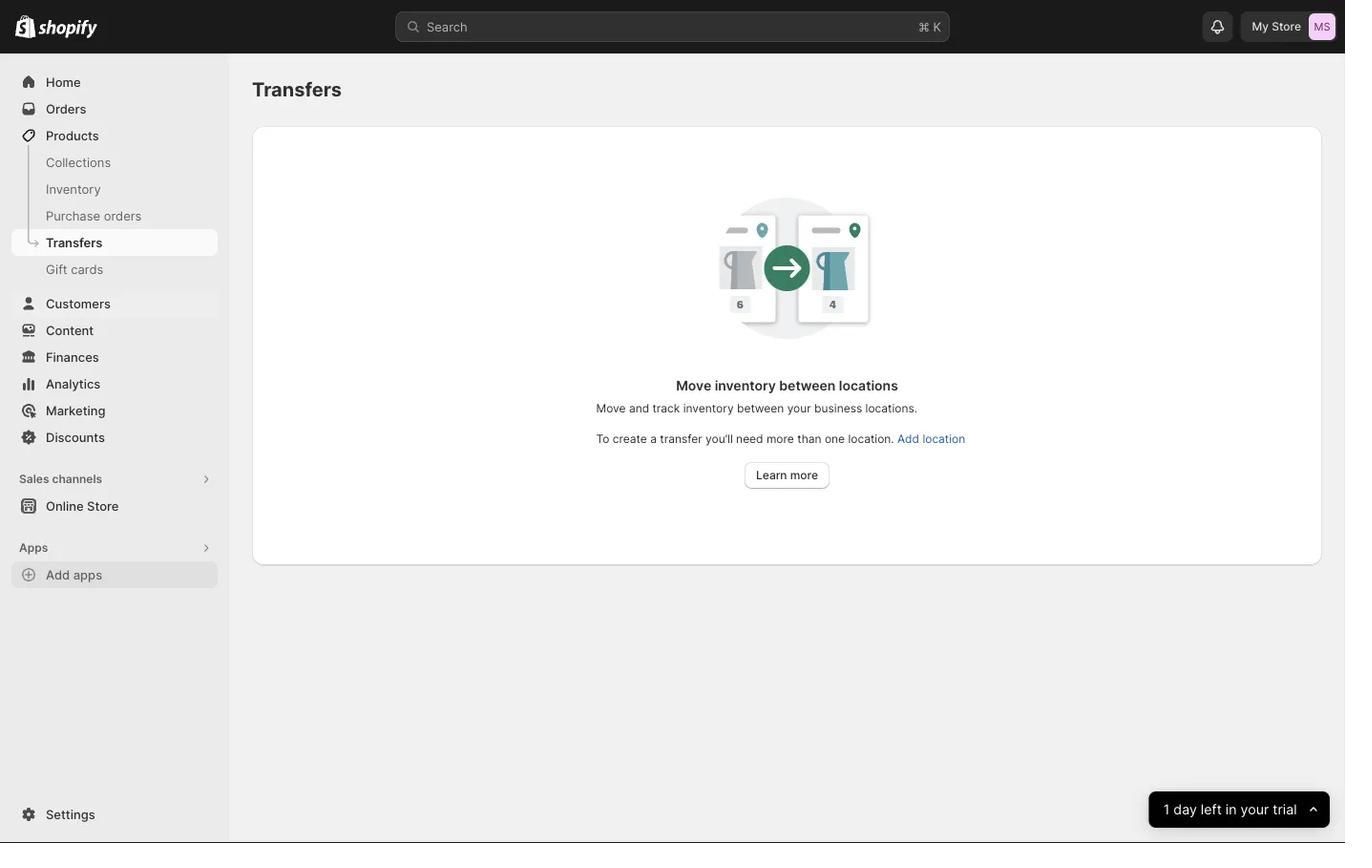 Task type: locate. For each thing, give the bounding box(es) containing it.
add down locations.
[[898, 432, 920, 446]]

to create a transfer you'll need more than one location. add location
[[596, 432, 966, 446]]

online store
[[46, 499, 119, 513]]

gift cards
[[46, 262, 103, 276]]

day
[[1174, 802, 1198, 818]]

0 horizontal spatial store
[[87, 499, 119, 513]]

settings link
[[11, 801, 218, 828]]

analytics
[[46, 376, 101, 391]]

1 vertical spatial store
[[87, 499, 119, 513]]

collections
[[46, 155, 111, 170]]

home link
[[11, 69, 218, 96]]

transfer
[[660, 432, 703, 446]]

store down 'sales channels' button
[[87, 499, 119, 513]]

home
[[46, 74, 81, 89]]

1 day left in your trial button
[[1150, 792, 1330, 828]]

orders
[[104, 208, 142, 223]]

between up business
[[780, 378, 836, 394]]

1 horizontal spatial transfers
[[252, 78, 342, 101]]

inventory
[[715, 378, 776, 394], [684, 402, 734, 415]]

move up track
[[676, 378, 712, 394]]

add location link
[[898, 432, 966, 446]]

learn more
[[756, 468, 818, 482]]

store inside button
[[87, 499, 119, 513]]

inventory up move and track inventory between your business locations.
[[715, 378, 776, 394]]

store right the my
[[1272, 20, 1302, 33]]

locations
[[839, 378, 899, 394]]

1 vertical spatial transfers
[[46, 235, 102, 250]]

0 horizontal spatial move
[[596, 402, 626, 415]]

more left than
[[767, 432, 794, 446]]

apps button
[[11, 535, 218, 562]]

your down move inventory between locations
[[788, 402, 812, 415]]

learn
[[756, 468, 787, 482]]

discounts
[[46, 430, 105, 445]]

more
[[767, 432, 794, 446], [790, 468, 818, 482]]

create
[[613, 432, 647, 446]]

inventory up 'you'll'
[[684, 402, 734, 415]]

move left and
[[596, 402, 626, 415]]

content link
[[11, 317, 218, 344]]

1 vertical spatial move
[[596, 402, 626, 415]]

0 vertical spatial store
[[1272, 20, 1302, 33]]

sales channels
[[19, 472, 102, 486]]

your
[[788, 402, 812, 415], [1241, 802, 1270, 818]]

1 vertical spatial add
[[46, 567, 70, 582]]

1 horizontal spatial move
[[676, 378, 712, 394]]

1 vertical spatial more
[[790, 468, 818, 482]]

left
[[1201, 802, 1222, 818]]

add apps button
[[11, 562, 218, 588]]

purchase orders link
[[11, 202, 218, 229]]

discounts link
[[11, 424, 218, 451]]

1 vertical spatial inventory
[[684, 402, 734, 415]]

0 horizontal spatial add
[[46, 567, 70, 582]]

my store image
[[1309, 13, 1336, 40]]

1 horizontal spatial your
[[1241, 802, 1270, 818]]

products link
[[11, 122, 218, 149]]

1 horizontal spatial add
[[898, 432, 920, 446]]

more right the learn
[[790, 468, 818, 482]]

transfers inside transfers link
[[46, 235, 102, 250]]

0 horizontal spatial transfers
[[46, 235, 102, 250]]

add
[[898, 432, 920, 446], [46, 567, 70, 582]]

shopify image
[[15, 15, 36, 38], [38, 20, 98, 39]]

finances link
[[11, 344, 218, 371]]

your right in
[[1241, 802, 1270, 818]]

1 horizontal spatial store
[[1272, 20, 1302, 33]]

in
[[1226, 802, 1237, 818]]

online
[[46, 499, 84, 513]]

online store button
[[0, 493, 229, 520]]

0 horizontal spatial your
[[788, 402, 812, 415]]

learn more link
[[745, 462, 830, 489]]

move inventory between locations
[[676, 378, 899, 394]]

transfers
[[252, 78, 342, 101], [46, 235, 102, 250]]

a
[[651, 432, 657, 446]]

orders link
[[11, 96, 218, 122]]

between
[[780, 378, 836, 394], [737, 402, 784, 415]]

between up need
[[737, 402, 784, 415]]

0 vertical spatial move
[[676, 378, 712, 394]]

add left apps
[[46, 567, 70, 582]]

1 vertical spatial your
[[1241, 802, 1270, 818]]

move
[[676, 378, 712, 394], [596, 402, 626, 415]]

store
[[1272, 20, 1302, 33], [87, 499, 119, 513]]

business
[[815, 402, 863, 415]]

0 vertical spatial inventory
[[715, 378, 776, 394]]

than
[[798, 432, 822, 446]]

purchase
[[46, 208, 100, 223]]

gift
[[46, 262, 67, 276]]



Task type: vqa. For each thing, say whether or not it's contained in the screenshot.
performance
no



Task type: describe. For each thing, give the bounding box(es) containing it.
0 vertical spatial transfers
[[252, 78, 342, 101]]

track
[[653, 402, 680, 415]]

1 horizontal spatial shopify image
[[38, 20, 98, 39]]

settings
[[46, 807, 95, 822]]

online store link
[[11, 493, 218, 520]]

marketing link
[[11, 397, 218, 424]]

1
[[1164, 802, 1170, 818]]

analytics link
[[11, 371, 218, 397]]

cards
[[71, 262, 103, 276]]

0 vertical spatial more
[[767, 432, 794, 446]]

store for online store
[[87, 499, 119, 513]]

and
[[629, 402, 650, 415]]

0 horizontal spatial shopify image
[[15, 15, 36, 38]]

location.
[[848, 432, 894, 446]]

1 day left in your trial
[[1164, 802, 1298, 818]]

channels
[[52, 472, 102, 486]]

trial
[[1274, 802, 1298, 818]]

add apps
[[46, 567, 102, 582]]

orders
[[46, 101, 86, 116]]

collections link
[[11, 149, 218, 176]]

0 vertical spatial between
[[780, 378, 836, 394]]

sales
[[19, 472, 49, 486]]

search
[[427, 19, 468, 34]]

my store
[[1252, 20, 1302, 33]]

you'll
[[706, 432, 733, 446]]

customers
[[46, 296, 111, 311]]

location
[[923, 432, 966, 446]]

gift cards link
[[11, 256, 218, 283]]

marketing
[[46, 403, 106, 418]]

locations.
[[866, 402, 918, 415]]

move and track inventory between your business locations.
[[596, 402, 918, 415]]

1 vertical spatial between
[[737, 402, 784, 415]]

sales channels button
[[11, 466, 218, 493]]

0 vertical spatial your
[[788, 402, 812, 415]]

need
[[736, 432, 764, 446]]

inventory
[[46, 181, 101, 196]]

0 vertical spatial add
[[898, 432, 920, 446]]

move for move inventory between locations
[[676, 378, 712, 394]]

apps
[[73, 567, 102, 582]]

customers link
[[11, 290, 218, 317]]

your inside dropdown button
[[1241, 802, 1270, 818]]

to
[[596, 432, 610, 446]]

my
[[1252, 20, 1269, 33]]

⌘ k
[[919, 19, 942, 34]]

finances
[[46, 350, 99, 364]]

one
[[825, 432, 845, 446]]

store for my store
[[1272, 20, 1302, 33]]

inventory link
[[11, 176, 218, 202]]

purchase orders
[[46, 208, 142, 223]]

⌘
[[919, 19, 930, 34]]

content
[[46, 323, 94, 338]]

transfers link
[[11, 229, 218, 256]]

k
[[934, 19, 942, 34]]

apps
[[19, 541, 48, 555]]

add inside button
[[46, 567, 70, 582]]

move for move and track inventory between your business locations.
[[596, 402, 626, 415]]

products
[[46, 128, 99, 143]]



